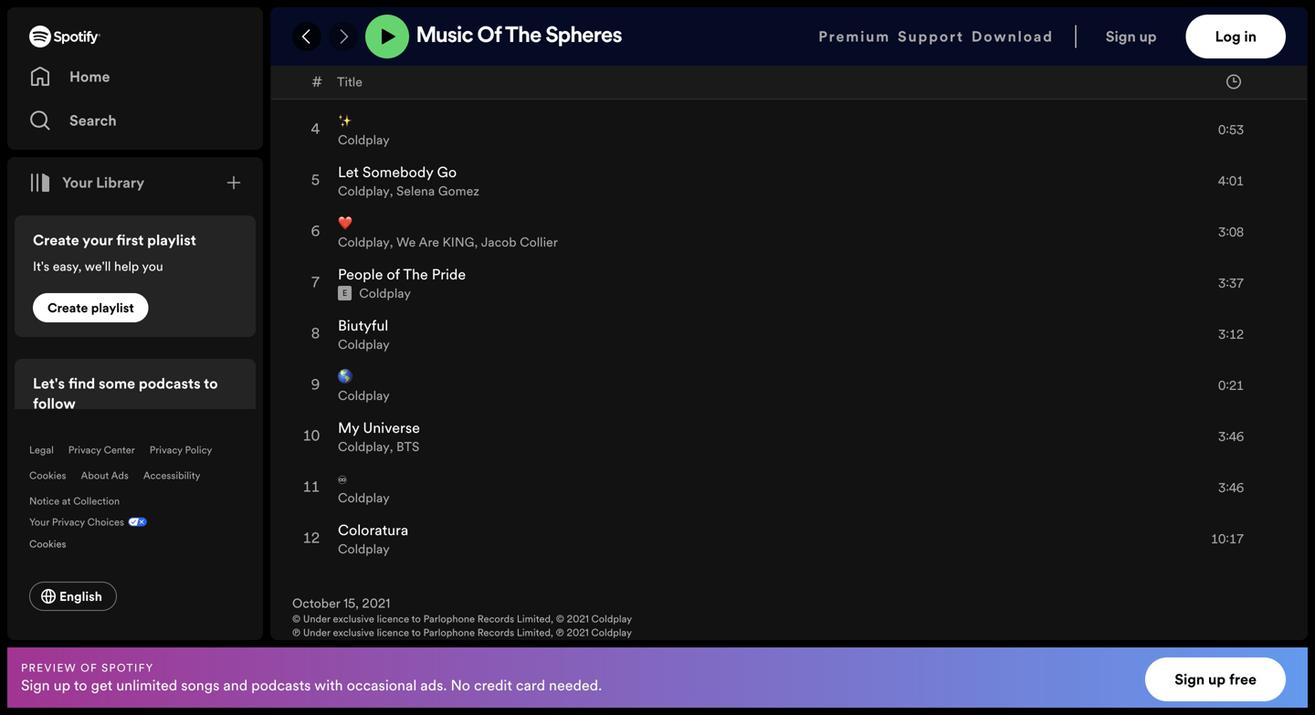 Task type: describe. For each thing, give the bounding box(es) containing it.
your library button
[[22, 164, 152, 201]]

cookies for second cookies link from the bottom
[[29, 469, 66, 482]]

privacy down at
[[52, 515, 85, 529]]

privacy center
[[68, 443, 135, 457]]

policy
[[185, 443, 212, 457]]

3:46 for universe
[[1219, 428, 1244, 445]]

sign for sign up
[[1106, 26, 1136, 47]]

2 parlophone from the top
[[423, 626, 475, 639]]

log
[[1215, 26, 1241, 47]]

♾
[[338, 469, 347, 489]]

card
[[516, 675, 545, 695]]

1 licence from the top
[[377, 612, 409, 626]]

coldplay link up 'people'
[[338, 233, 390, 251]]

# row
[[293, 66, 1285, 99]]

1 under from the top
[[303, 612, 330, 626]]

about ads link
[[81, 469, 129, 482]]

get
[[91, 675, 113, 695]]

spotify image
[[29, 26, 100, 47]]

biutyful coldplay
[[338, 316, 390, 353]]

music
[[417, 26, 473, 47]]

easy,
[[53, 258, 82, 275]]

duration image
[[1227, 74, 1241, 89]]

let
[[338, 162, 359, 182]]

english
[[59, 588, 102, 605]]

playlist inside create your first playlist it's easy, we'll help you
[[147, 230, 196, 250]]

sign up
[[1106, 26, 1157, 47]]

first
[[116, 230, 144, 250]]

coldplay inside humankind coldplay
[[338, 80, 390, 97]]

and
[[223, 675, 248, 695]]

privacy for privacy center
[[68, 443, 101, 457]]

up for sign up
[[1140, 26, 1157, 47]]

2 records from the top
[[477, 626, 514, 639]]

, left we on the left top of page
[[390, 233, 393, 251]]

coldplay inside coloratura coldplay
[[338, 540, 390, 558]]

sign up button
[[1099, 15, 1186, 58]]

we'll
[[85, 258, 111, 275]]

jacob collier link
[[481, 233, 558, 251]]

higher
[[338, 9, 382, 29]]

3:37
[[1219, 274, 1244, 292]]

create for playlist
[[47, 299, 88, 317]]

spheres
[[546, 26, 622, 47]]

sign for sign up free
[[1175, 670, 1205, 690]]

biutyful link
[[338, 316, 388, 336]]

# column header
[[312, 66, 322, 98]]

3:12
[[1219, 326, 1244, 343]]

2 under from the top
[[303, 626, 330, 639]]

sign up free button
[[1146, 658, 1286, 702]]

october
[[292, 595, 340, 612]]

collier
[[520, 233, 558, 251]]

preview of spotify sign up to get unlimited songs and podcasts with occasional ads. no credit card needed.
[[21, 660, 602, 695]]

english button
[[29, 582, 117, 611]]

coldplay inside my universe coldplay , bts
[[338, 438, 390, 455]]

to right 15,
[[412, 612, 421, 626]]

about
[[81, 469, 109, 482]]

choices
[[87, 515, 124, 529]]

premium support download
[[819, 26, 1054, 47]]

top bar and user menu element
[[270, 7, 1308, 66]]

podcasts inside let's find some podcasts to follow
[[139, 374, 201, 394]]

let somebody go coldplay , selena gomez
[[338, 162, 480, 200]]

unlimited
[[116, 675, 177, 695]]

songs
[[181, 675, 220, 695]]

1 ℗ from the left
[[292, 626, 301, 639]]

notice at collection
[[29, 494, 120, 508]]

coldplay inside higher power coldplay
[[338, 29, 390, 46]]

of
[[477, 26, 502, 47]]

privacy policy
[[150, 443, 212, 457]]

we are king link
[[396, 233, 475, 251]]

#
[[312, 72, 322, 92]]

❤️ link
[[338, 213, 353, 233]]

❤️
[[338, 213, 353, 233]]

sign up free
[[1175, 670, 1257, 690]]

2 limited, from the top
[[517, 626, 553, 639]]

privacy policy link
[[150, 443, 212, 457]]

1 cookies link from the top
[[29, 469, 66, 482]]

cookies for first cookies link from the bottom
[[29, 537, 66, 551]]

of for spotify
[[81, 660, 98, 675]]

bts
[[396, 438, 420, 455]]

2 cookies link from the top
[[29, 533, 81, 553]]

go
[[437, 162, 457, 182]]

main element
[[7, 7, 263, 640]]

legal link
[[29, 443, 54, 457]]

your privacy choices button
[[29, 515, 124, 529]]

pride
[[432, 264, 466, 285]]

coldplay inside let somebody go coldplay , selena gomez
[[338, 182, 390, 200]]

go back image
[[300, 29, 314, 44]]

🌎
[[338, 367, 353, 387]]

sign inside preview of spotify sign up to get unlimited songs and podcasts with occasional ads. no credit card needed.
[[21, 675, 50, 695]]

coloratura coldplay
[[338, 520, 409, 558]]

privacy center link
[[68, 443, 135, 457]]

california consumer privacy act (ccpa) opt-out icon image
[[124, 515, 147, 533]]

your privacy choices
[[29, 515, 124, 529]]

log in
[[1215, 26, 1257, 47]]

find
[[68, 374, 95, 394]]

3:08
[[1219, 223, 1244, 241]]

2 licence from the top
[[377, 626, 409, 639]]

legal
[[29, 443, 54, 457]]

coldplay link up biutyful link
[[359, 285, 411, 302]]

coldplay link up coloratura at bottom
[[338, 489, 390, 507]]

, left jacob
[[475, 233, 478, 251]]

center
[[104, 443, 135, 457]]

create playlist button
[[33, 293, 149, 322]]

3:46 for coldplay
[[1219, 479, 1244, 496]]

✨ link
[[338, 111, 353, 131]]

coldplay link up let
[[338, 131, 390, 148]]

occasional
[[347, 675, 417, 695]]

let somebody go link
[[338, 162, 457, 182]]

❤️ coldplay , we are king , jacob collier
[[338, 213, 558, 251]]

create for your
[[33, 230, 79, 250]]

your for your library
[[62, 173, 93, 193]]



Task type: vqa. For each thing, say whether or not it's contained in the screenshot.
OCTOBER
yes



Task type: locate. For each thing, give the bounding box(es) containing it.
premium button
[[819, 15, 891, 58]]

℗ up needed.
[[556, 626, 564, 639]]

1 vertical spatial 3:46
[[1219, 479, 1244, 496]]

music of the spheres
[[417, 26, 622, 47]]

1 3:46 from the top
[[1219, 428, 1244, 445]]

sign inside button
[[1175, 670, 1205, 690]]

privacy up about
[[68, 443, 101, 457]]

1 vertical spatial cookies link
[[29, 533, 81, 553]]

© up needed.
[[556, 612, 564, 626]]

the left pride in the left of the page
[[403, 264, 428, 285]]

up left free
[[1208, 670, 1226, 690]]

exclusive
[[333, 612, 374, 626], [333, 626, 374, 639]]

2 ℗ from the left
[[556, 626, 564, 639]]

1 horizontal spatial ℗
[[556, 626, 564, 639]]

the right of
[[505, 26, 542, 47]]

coldplay link up 🌎
[[338, 336, 390, 353]]

up inside button
[[1208, 670, 1226, 690]]

coldplay inside '❤️ coldplay , we are king , jacob collier'
[[338, 233, 390, 251]]

0 vertical spatial cookies link
[[29, 469, 66, 482]]

limited,
[[517, 612, 553, 626], [517, 626, 553, 639]]

cookies link down your privacy choices
[[29, 533, 81, 553]]

create inside create your first playlist it's easy, we'll help you
[[33, 230, 79, 250]]

, left "selena"
[[390, 182, 393, 200]]

of for the
[[387, 264, 400, 285]]

0 horizontal spatial playlist
[[91, 299, 134, 317]]

the inside top bar and user menu element
[[505, 26, 542, 47]]

create your first playlist it's easy, we'll help you
[[33, 230, 196, 275]]

in
[[1244, 26, 1257, 47]]

sign inside button
[[1106, 26, 1136, 47]]

coldplay link up the 'my universe' link on the bottom left
[[338, 387, 390, 404]]

explicit element
[[338, 286, 352, 301]]

humankind
[[338, 60, 413, 80]]

to up ads.
[[412, 626, 421, 639]]

let's find some podcasts to follow
[[33, 374, 218, 414]]

accessibility link
[[143, 469, 200, 482]]

1 vertical spatial the
[[403, 264, 428, 285]]

download
[[972, 26, 1054, 47]]

♾ coldplay
[[338, 469, 390, 507]]

1 vertical spatial playlist
[[91, 299, 134, 317]]

of inside preview of spotify sign up to get unlimited songs and podcasts with occasional ads. no credit card needed.
[[81, 660, 98, 675]]

cookies link up notice
[[29, 469, 66, 482]]

2 3:46 from the top
[[1219, 479, 1244, 496]]

playlist down help
[[91, 299, 134, 317]]

under down october
[[303, 626, 330, 639]]

up inside preview of spotify sign up to get unlimited songs and podcasts with occasional ads. no credit card needed.
[[54, 675, 70, 695]]

1 vertical spatial your
[[29, 515, 49, 529]]

1 horizontal spatial ©
[[556, 612, 564, 626]]

premium
[[819, 26, 891, 47]]

my
[[338, 418, 359, 438]]

exclusive up with
[[333, 612, 374, 626]]

notice at collection link
[[29, 494, 120, 508]]

create down 'easy,'
[[47, 299, 88, 317]]

the for of
[[505, 26, 542, 47]]

cookies link
[[29, 469, 66, 482], [29, 533, 81, 553]]

to up policy
[[204, 374, 218, 394]]

library
[[96, 173, 144, 193]]

exclusive down 15,
[[333, 626, 374, 639]]

coldplay link up the humankind
[[338, 29, 390, 46]]

, inside let somebody go coldplay , selena gomez
[[390, 182, 393, 200]]

playlist up you
[[147, 230, 196, 250]]

my universe coldplay , bts
[[338, 418, 420, 455]]

podcasts inside preview of spotify sign up to get unlimited songs and podcasts with occasional ads. no credit card needed.
[[251, 675, 311, 695]]

cookies up notice
[[29, 469, 66, 482]]

℗
[[292, 626, 301, 639], [556, 626, 564, 639]]

free
[[1229, 670, 1257, 690]]

humankind link
[[338, 60, 413, 80]]

1 exclusive from the top
[[333, 612, 374, 626]]

king
[[443, 233, 475, 251]]

podcasts right and
[[251, 675, 311, 695]]

coldplay link up 15,
[[338, 540, 390, 558]]

create up 'easy,'
[[33, 230, 79, 250]]

higher power link
[[338, 9, 428, 29]]

of left "spotify"
[[81, 660, 98, 675]]

create playlist
[[47, 299, 134, 317]]

selena gomez link
[[396, 182, 480, 200]]

0 horizontal spatial the
[[403, 264, 428, 285]]

0 vertical spatial the
[[505, 26, 542, 47]]

cookies down your privacy choices
[[29, 537, 66, 551]]

humankind coldplay
[[338, 60, 413, 97]]

to inside let's find some podcasts to follow
[[204, 374, 218, 394]]

sign
[[1106, 26, 1136, 47], [1175, 670, 1205, 690], [21, 675, 50, 695]]

1 horizontal spatial your
[[62, 173, 93, 193]]

your library
[[62, 173, 144, 193]]

to left get
[[74, 675, 87, 695]]

1 vertical spatial create
[[47, 299, 88, 317]]

log in button
[[1186, 15, 1286, 58]]

1 cookies from the top
[[29, 469, 66, 482]]

the inside the people of the pride e
[[403, 264, 428, 285]]

2 horizontal spatial up
[[1208, 670, 1226, 690]]

october 15, 2021 © under exclusive licence to parlophone records limited, © 2021 coldplay ℗ under exclusive licence to parlophone records limited, ℗ 2021 coldplay
[[292, 595, 632, 639]]

1 horizontal spatial up
[[1140, 26, 1157, 47]]

home
[[69, 67, 110, 87]]

the for of
[[403, 264, 428, 285]]

✨
[[338, 111, 353, 131]]

up inside button
[[1140, 26, 1157, 47]]

under left 15,
[[303, 612, 330, 626]]

somebody
[[362, 162, 433, 182]]

your down notice
[[29, 515, 49, 529]]

🌎 link
[[338, 367, 353, 387]]

coldplay link up "✨" in the left top of the page
[[338, 80, 390, 97]]

0 horizontal spatial ©
[[292, 612, 301, 626]]

your inside button
[[62, 173, 93, 193]]

0 vertical spatial create
[[33, 230, 79, 250]]

some
[[99, 374, 135, 394]]

to
[[204, 374, 218, 394], [412, 612, 421, 626], [412, 626, 421, 639], [74, 675, 87, 695]]

up
[[1140, 26, 1157, 47], [1208, 670, 1226, 690], [54, 675, 70, 695]]

music of the spheres grid
[[271, 0, 1307, 565]]

, inside my universe coldplay , bts
[[390, 438, 393, 455]]

duration element
[[1227, 74, 1241, 89]]

4:26
[[1219, 70, 1244, 87]]

preview
[[21, 660, 77, 675]]

playlist inside button
[[91, 299, 134, 317]]

up for sign up free
[[1208, 670, 1226, 690]]

search link
[[29, 102, 241, 139]]

podcasts right some
[[139, 374, 201, 394]]

✨ coldplay
[[338, 111, 390, 148]]

10:17
[[1211, 530, 1244, 548]]

0 vertical spatial your
[[62, 173, 93, 193]]

to inside preview of spotify sign up to get unlimited songs and podcasts with occasional ads. no credit card needed.
[[74, 675, 87, 695]]

licence right 15,
[[377, 612, 409, 626]]

2 horizontal spatial sign
[[1175, 670, 1205, 690]]

are
[[419, 233, 439, 251]]

0 vertical spatial 3:46
[[1219, 428, 1244, 445]]

up left log
[[1140, 26, 1157, 47]]

power
[[386, 9, 428, 29]]

people of the pride link
[[338, 264, 466, 285]]

your left library
[[62, 173, 93, 193]]

parlophone
[[423, 612, 475, 626], [423, 626, 475, 639]]

your
[[82, 230, 113, 250]]

0 horizontal spatial your
[[29, 515, 49, 529]]

jacob
[[481, 233, 517, 251]]

privacy
[[68, 443, 101, 457], [150, 443, 182, 457], [52, 515, 85, 529]]

search
[[69, 111, 117, 131]]

1 © from the left
[[292, 612, 301, 626]]

records
[[478, 612, 514, 626], [477, 626, 514, 639]]

ads.
[[420, 675, 447, 695]]

with
[[314, 675, 343, 695]]

2 © from the left
[[556, 612, 564, 626]]

home link
[[29, 58, 241, 95]]

e
[[343, 287, 347, 299]]

0 vertical spatial cookies
[[29, 469, 66, 482]]

coldplay link up the ❤️ link at the top left of the page
[[338, 182, 390, 200]]

1 horizontal spatial podcasts
[[251, 675, 311, 695]]

© left 15,
[[292, 612, 301, 626]]

coldplay
[[338, 29, 390, 46], [338, 80, 390, 97], [338, 131, 390, 148], [338, 182, 390, 200], [338, 233, 390, 251], [359, 285, 411, 302], [338, 336, 390, 353], [338, 387, 390, 404], [338, 438, 390, 455], [338, 489, 390, 507], [338, 540, 390, 558], [591, 612, 632, 626], [591, 626, 632, 639]]

0 vertical spatial of
[[387, 264, 400, 285]]

coloratura
[[338, 520, 409, 540]]

1 horizontal spatial sign
[[1106, 26, 1136, 47]]

3:26
[[1219, 19, 1244, 36]]

my universe link
[[338, 418, 420, 438]]

0 horizontal spatial podcasts
[[139, 374, 201, 394]]

about ads
[[81, 469, 129, 482]]

coldplay link up ♾ 'link'
[[338, 438, 390, 455]]

privacy for privacy policy
[[150, 443, 182, 457]]

3:46
[[1219, 428, 1244, 445], [1219, 479, 1244, 496]]

of inside the people of the pride e
[[387, 264, 400, 285]]

your
[[62, 173, 93, 193], [29, 515, 49, 529]]

of
[[387, 264, 400, 285], [81, 660, 98, 675]]

you
[[142, 258, 163, 275]]

go forward image
[[336, 29, 351, 44]]

support button
[[898, 15, 964, 58]]

gomez
[[438, 182, 480, 200]]

people
[[338, 264, 383, 285]]

higher power coldplay
[[338, 9, 428, 46]]

create inside button
[[47, 299, 88, 317]]

licence up occasional
[[377, 626, 409, 639]]

℗ down october
[[292, 626, 301, 639]]

collection
[[73, 494, 120, 508]]

1 vertical spatial cookies
[[29, 537, 66, 551]]

0 vertical spatial podcasts
[[139, 374, 201, 394]]

universe
[[363, 418, 420, 438]]

0 horizontal spatial ℗
[[292, 626, 301, 639]]

ads
[[111, 469, 129, 482]]

1 horizontal spatial playlist
[[147, 230, 196, 250]]

, left bts link
[[390, 438, 393, 455]]

the
[[505, 26, 542, 47], [403, 264, 428, 285]]

1 horizontal spatial the
[[505, 26, 542, 47]]

0 horizontal spatial sign
[[21, 675, 50, 695]]

1 horizontal spatial of
[[387, 264, 400, 285]]

people of the pride e
[[338, 264, 466, 299]]

♾ link
[[338, 469, 347, 489]]

of right 'people'
[[387, 264, 400, 285]]

,
[[390, 182, 393, 200], [390, 233, 393, 251], [475, 233, 478, 251], [390, 438, 393, 455]]

1 parlophone from the top
[[423, 612, 475, 626]]

0 horizontal spatial of
[[81, 660, 98, 675]]

up left get
[[54, 675, 70, 695]]

your for your privacy choices
[[29, 515, 49, 529]]

1 records from the top
[[478, 612, 514, 626]]

1 vertical spatial of
[[81, 660, 98, 675]]

at
[[62, 494, 71, 508]]

credit
[[474, 675, 512, 695]]

help
[[114, 258, 139, 275]]

©
[[292, 612, 301, 626], [556, 612, 564, 626]]

0 horizontal spatial up
[[54, 675, 70, 695]]

privacy up the accessibility link
[[150, 443, 182, 457]]

2 cookies from the top
[[29, 537, 66, 551]]

2 exclusive from the top
[[333, 626, 374, 639]]

1 vertical spatial podcasts
[[251, 675, 311, 695]]

licence
[[377, 612, 409, 626], [377, 626, 409, 639]]

1 limited, from the top
[[517, 612, 553, 626]]

bts link
[[396, 438, 420, 455]]

3:46 up 10:17
[[1219, 479, 1244, 496]]

3:46 down '0:21'
[[1219, 428, 1244, 445]]

selena
[[396, 182, 435, 200]]

0 vertical spatial playlist
[[147, 230, 196, 250]]

support
[[898, 26, 964, 47]]



